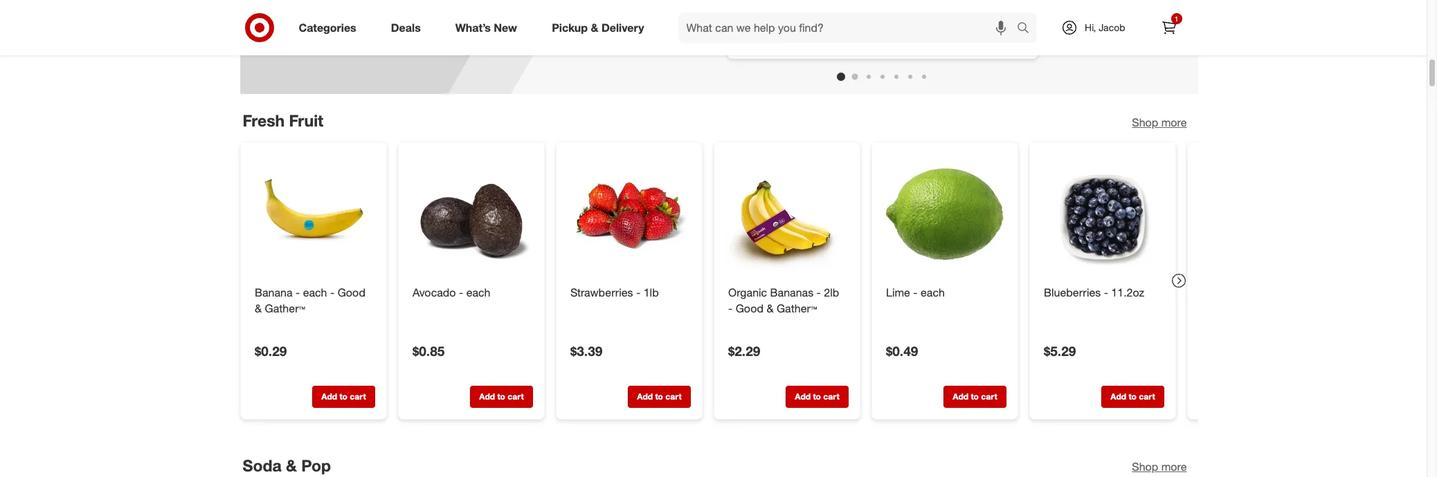Task type: describe. For each thing, give the bounding box(es) containing it.
search button
[[1011, 12, 1044, 46]]

soda
[[243, 456, 282, 475]]

add for $0.85
[[479, 392, 495, 402]]

organic bananas - 2lb - good & gather™ link
[[728, 285, 846, 317]]

each for $0.85
[[466, 286, 490, 300]]

pickup & delivery link
[[540, 12, 662, 43]]

add to cart for $5.29
[[1110, 392, 1155, 402]]

gather™ inside organic bananas - 2lb - good & gather™
[[776, 301, 817, 315]]

deals
[[391, 20, 421, 34]]

add for $2.29
[[795, 392, 810, 402]]

fruit
[[289, 111, 323, 130]]

bananas
[[770, 286, 813, 300]]

add to cart for $3.39
[[637, 392, 681, 402]]

strawberries - 1lb
[[570, 286, 658, 300]]

add for $5.29
[[1110, 392, 1126, 402]]

add to cart button for $5.29
[[1101, 386, 1164, 408]]

what's new link
[[444, 12, 535, 43]]

fresh
[[243, 111, 285, 130]]

shop more for fresh fruit
[[1132, 115, 1187, 129]]

each for $0.29
[[303, 286, 327, 300]]

hi,
[[1085, 21, 1096, 33]]

shop for soda & pop
[[1132, 461, 1158, 475]]

cart for $0.29
[[349, 392, 366, 402]]

to for $3.39
[[655, 392, 663, 402]]

1 link
[[1154, 12, 1184, 43]]

to for $0.29
[[339, 392, 347, 402]]

$2.29
[[728, 343, 760, 359]]

avocado
[[412, 286, 456, 300]]

delivery
[[602, 20, 644, 34]]

cart for $3.39
[[665, 392, 681, 402]]

categories
[[299, 20, 356, 34]]

deals link
[[379, 12, 438, 43]]

add to cart for $0.29
[[321, 392, 366, 402]]

search
[[1011, 22, 1044, 36]]

avocado - each
[[412, 286, 490, 300]]

soda & pop
[[243, 456, 331, 475]]

add to cart button for $0.29
[[312, 386, 375, 408]]

blueberries - 11.2oz
[[1044, 286, 1144, 300]]

add for $3.39
[[637, 392, 653, 402]]

add to cart button for $2.29
[[785, 386, 848, 408]]

hi, jacob
[[1085, 21, 1125, 33]]

pickup
[[552, 20, 588, 34]]

$5.29
[[1044, 343, 1076, 359]]

add to cart for $2.29
[[795, 392, 839, 402]]

lime - each
[[886, 286, 945, 300]]

banana - each - good & gather™
[[254, 286, 365, 315]]

good inside organic bananas - 2lb - good & gather™
[[735, 301, 763, 315]]

jacob
[[1099, 21, 1125, 33]]

what's new
[[455, 20, 517, 34]]

lime - each link
[[886, 285, 1003, 301]]



Task type: locate. For each thing, give the bounding box(es) containing it.
3 each from the left
[[920, 286, 945, 300]]

to for $2.29
[[813, 392, 821, 402]]

blueberries - 11.2oz link
[[1044, 285, 1161, 301]]

cart
[[349, 392, 366, 402], [507, 392, 523, 402], [665, 392, 681, 402], [823, 392, 839, 402], [981, 392, 997, 402], [1139, 392, 1155, 402]]

2 shop from the top
[[1132, 461, 1158, 475]]

0 vertical spatial shop
[[1132, 115, 1158, 129]]

shop more
[[1132, 115, 1187, 129], [1132, 461, 1187, 475]]

1 vertical spatial shop more
[[1132, 461, 1187, 475]]

gather™ inside banana - each - good & gather™
[[264, 301, 305, 315]]

0 vertical spatial shop more
[[1132, 115, 1187, 129]]

to for $0.49
[[971, 392, 979, 402]]

1 each from the left
[[303, 286, 327, 300]]

1
[[1175, 15, 1178, 23]]

0 horizontal spatial good
[[337, 286, 365, 300]]

6 cart from the left
[[1139, 392, 1155, 402]]

avocado - each image
[[409, 153, 533, 277], [409, 153, 533, 277]]

each for $0.49
[[920, 286, 945, 300]]

banana - each - good & gather™ image
[[252, 153, 375, 277], [252, 153, 375, 277]]

banana - each - good & gather™ link
[[254, 285, 372, 317]]

5 add from the left
[[952, 392, 968, 402]]

&
[[591, 20, 598, 34], [254, 301, 261, 315], [766, 301, 773, 315], [286, 456, 297, 475]]

0 vertical spatial more
[[1161, 115, 1187, 129]]

1 add to cart from the left
[[321, 392, 366, 402]]

3 to from the left
[[655, 392, 663, 402]]

$0.49
[[886, 343, 918, 359]]

2 each from the left
[[466, 286, 490, 300]]

strawberries
[[570, 286, 633, 300]]

to
[[339, 392, 347, 402], [497, 392, 505, 402], [655, 392, 663, 402], [813, 392, 821, 402], [971, 392, 979, 402], [1128, 392, 1136, 402]]

& right the 'pickup' in the top of the page
[[591, 20, 598, 34]]

1 horizontal spatial gather™
[[776, 301, 817, 315]]

1 more from the top
[[1161, 115, 1187, 129]]

6 add from the left
[[1110, 392, 1126, 402]]

add to cart button for $3.39
[[628, 386, 691, 408]]

shop
[[1132, 115, 1158, 129], [1132, 461, 1158, 475]]

6 add to cart from the left
[[1110, 392, 1155, 402]]

lime - each image
[[883, 153, 1006, 277], [883, 153, 1006, 277]]

shop more button for soda & pop
[[1132, 460, 1187, 476]]

organic bananas - 2lb - good & gather™
[[728, 286, 839, 315]]

each right avocado
[[466, 286, 490, 300]]

6 to from the left
[[1128, 392, 1136, 402]]

add to cart button for $0.85
[[470, 386, 533, 408]]

new
[[494, 20, 517, 34]]

& left pop
[[286, 456, 297, 475]]

2 cart from the left
[[507, 392, 523, 402]]

1 vertical spatial shop
[[1132, 461, 1158, 475]]

fresh fruit
[[243, 111, 323, 130]]

1 vertical spatial shop more button
[[1132, 460, 1187, 476]]

to for $0.85
[[497, 392, 505, 402]]

cart for $0.85
[[507, 392, 523, 402]]

each
[[303, 286, 327, 300], [466, 286, 490, 300], [920, 286, 945, 300]]

banana
[[254, 286, 292, 300]]

What can we help you find? suggestions appear below search field
[[678, 12, 1020, 43]]

each inside banana - each - good & gather™
[[303, 286, 327, 300]]

gather™ down bananas
[[776, 301, 817, 315]]

& down bananas
[[766, 301, 773, 315]]

2lb
[[824, 286, 839, 300]]

pickup & delivery
[[552, 20, 644, 34]]

& inside organic bananas - 2lb - good & gather™
[[766, 301, 773, 315]]

& inside banana - each - good & gather™
[[254, 301, 261, 315]]

0 horizontal spatial each
[[303, 286, 327, 300]]

more for fresh fruit
[[1161, 115, 1187, 129]]

each right lime
[[920, 286, 945, 300]]

2 more from the top
[[1161, 461, 1187, 475]]

2 shop more from the top
[[1132, 461, 1187, 475]]

$3.39
[[570, 343, 602, 359]]

each right banana on the left bottom
[[303, 286, 327, 300]]

4 add from the left
[[795, 392, 810, 402]]

add to cart for $0.85
[[479, 392, 523, 402]]

shop more button
[[1132, 115, 1187, 131], [1132, 460, 1187, 476]]

$0.29
[[254, 343, 286, 359]]

1 shop more button from the top
[[1132, 115, 1187, 131]]

2 add to cart button from the left
[[470, 386, 533, 408]]

3 add to cart from the left
[[637, 392, 681, 402]]

strawberries - 1lb image
[[567, 153, 691, 277], [567, 153, 691, 277]]

1lb
[[643, 286, 658, 300]]

1 shop from the top
[[1132, 115, 1158, 129]]

shop for fresh fruit
[[1132, 115, 1158, 129]]

more
[[1161, 115, 1187, 129], [1161, 461, 1187, 475]]

cart for $2.29
[[823, 392, 839, 402]]

0 horizontal spatial gather™
[[264, 301, 305, 315]]

0 vertical spatial good
[[337, 286, 365, 300]]

1 horizontal spatial each
[[466, 286, 490, 300]]

pop
[[301, 456, 331, 475]]

4 add to cart from the left
[[795, 392, 839, 402]]

4 cart from the left
[[823, 392, 839, 402]]

what's
[[455, 20, 491, 34]]

1 vertical spatial good
[[735, 301, 763, 315]]

organic bananas - 2lb - good & gather™ image
[[725, 153, 848, 277], [725, 153, 848, 277]]

- inside 'link'
[[913, 286, 917, 300]]

more for soda & pop
[[1161, 461, 1187, 475]]

avocado - each link
[[412, 285, 530, 301]]

gather™
[[264, 301, 305, 315], [776, 301, 817, 315]]

1 to from the left
[[339, 392, 347, 402]]

6 add to cart button from the left
[[1101, 386, 1164, 408]]

shop more for soda & pop
[[1132, 461, 1187, 475]]

2 gather™ from the left
[[776, 301, 817, 315]]

& down banana on the left bottom
[[254, 301, 261, 315]]

1 vertical spatial more
[[1161, 461, 1187, 475]]

1 add to cart button from the left
[[312, 386, 375, 408]]

add to cart button
[[312, 386, 375, 408], [470, 386, 533, 408], [628, 386, 691, 408], [785, 386, 848, 408], [943, 386, 1006, 408], [1101, 386, 1164, 408]]

blueberries - 11.2oz image
[[1041, 153, 1164, 277], [1041, 153, 1164, 277]]

1 horizontal spatial good
[[735, 301, 763, 315]]

blueberries
[[1044, 286, 1101, 300]]

-
[[295, 286, 300, 300], [330, 286, 334, 300], [459, 286, 463, 300], [636, 286, 640, 300], [816, 286, 821, 300], [913, 286, 917, 300], [1104, 286, 1108, 300], [728, 301, 732, 315]]

2 to from the left
[[497, 392, 505, 402]]

5 to from the left
[[971, 392, 979, 402]]

1 shop more from the top
[[1132, 115, 1187, 129]]

organic
[[728, 286, 767, 300]]

purified water - 128 fl oz (1gal) - good & gather™ image
[[738, 0, 876, 48], [738, 0, 876, 48]]

add for $0.29
[[321, 392, 337, 402]]

gather™ down banana on the left bottom
[[264, 301, 305, 315]]

3 add to cart button from the left
[[628, 386, 691, 408]]

5 cart from the left
[[981, 392, 997, 402]]

lime
[[886, 286, 910, 300]]

0 vertical spatial shop more button
[[1132, 115, 1187, 131]]

$0.85
[[412, 343, 444, 359]]

add for $0.49
[[952, 392, 968, 402]]

add
[[321, 392, 337, 402], [479, 392, 495, 402], [637, 392, 653, 402], [795, 392, 810, 402], [952, 392, 968, 402], [1110, 392, 1126, 402]]

categories link
[[287, 12, 374, 43]]

shop more button for fresh fruit
[[1132, 115, 1187, 131]]

2 add to cart from the left
[[479, 392, 523, 402]]

to for $5.29
[[1128, 392, 1136, 402]]

cart for $0.49
[[981, 392, 997, 402]]

11.2oz
[[1111, 286, 1144, 300]]

2 add from the left
[[479, 392, 495, 402]]

3 cart from the left
[[665, 392, 681, 402]]

4 add to cart button from the left
[[785, 386, 848, 408]]

5 add to cart from the left
[[952, 392, 997, 402]]

strawberries - 1lb link
[[570, 285, 688, 301]]

2 horizontal spatial each
[[920, 286, 945, 300]]

5 add to cart button from the left
[[943, 386, 1006, 408]]

1 cart from the left
[[349, 392, 366, 402]]

each inside 'link'
[[920, 286, 945, 300]]

cart for $5.29
[[1139, 392, 1155, 402]]

3 add from the left
[[637, 392, 653, 402]]

add to cart button for $0.49
[[943, 386, 1006, 408]]

good inside banana - each - good & gather™
[[337, 286, 365, 300]]

add to cart for $0.49
[[952, 392, 997, 402]]

2 shop more button from the top
[[1132, 460, 1187, 476]]

add to cart
[[321, 392, 366, 402], [479, 392, 523, 402], [637, 392, 681, 402], [795, 392, 839, 402], [952, 392, 997, 402], [1110, 392, 1155, 402]]

good
[[337, 286, 365, 300], [735, 301, 763, 315]]

1 gather™ from the left
[[264, 301, 305, 315]]

4 to from the left
[[813, 392, 821, 402]]

1 add from the left
[[321, 392, 337, 402]]



Task type: vqa. For each thing, say whether or not it's contained in the screenshot.
Shop more related to Soda & Pop
yes



